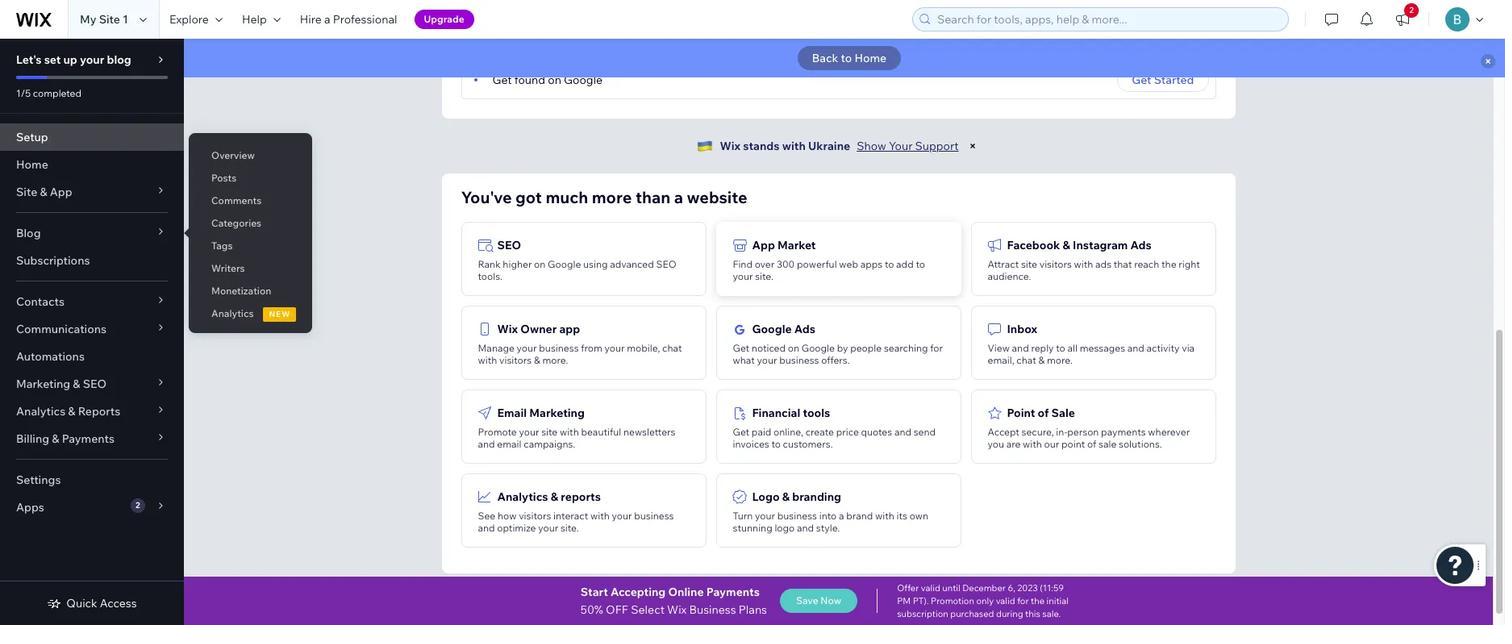 Task type: locate. For each thing, give the bounding box(es) containing it.
posts
[[211, 172, 237, 184]]

your down owner
[[517, 342, 537, 354]]

get for get noticed on google by people searching for what your business offers.
[[733, 342, 750, 354]]

back to home button
[[798, 46, 901, 70]]

via
[[1182, 342, 1195, 354]]

monetization link
[[189, 278, 313, 305]]

overview link
[[189, 142, 313, 169]]

google up noticed
[[752, 322, 792, 336]]

with left beautiful
[[560, 426, 579, 438]]

analytics inside dropdown button
[[16, 404, 65, 419]]

get left started
[[1132, 73, 1152, 87]]

are
[[1006, 438, 1021, 450]]

offer valid until december 6, 2023 (11:59 pm pt). promotion only valid for the initial subscription purchased during this sale.
[[897, 582, 1069, 620]]

accept
[[988, 426, 1020, 438]]

your inside "turn your business into a brand with its own stunning logo and style."
[[755, 510, 775, 522]]

marketing inside dropdown button
[[16, 377, 70, 391]]

see how visitors interact with your business and optimize your site.
[[478, 510, 674, 534]]

a right than
[[674, 187, 683, 207]]

monetization
[[211, 285, 271, 297]]

with inside "attract site visitors with ads that reach the right audience."
[[1074, 258, 1093, 270]]

& down owner
[[534, 354, 540, 366]]

site. inside see how visitors interact with your business and optimize your site.
[[561, 522, 579, 534]]

payments down analytics & reports dropdown button
[[62, 432, 115, 446]]

0 horizontal spatial of
[[1038, 406, 1049, 420]]

wherever
[[1148, 426, 1190, 438]]

0 vertical spatial site
[[1021, 258, 1037, 270]]

and right logo
[[797, 522, 814, 534]]

site. for market
[[755, 270, 774, 282]]

of up secure,
[[1038, 406, 1049, 420]]

0 horizontal spatial valid
[[921, 582, 940, 594]]

contacts
[[16, 294, 65, 309]]

that
[[1114, 258, 1132, 270]]

home
[[855, 51, 887, 65], [16, 157, 48, 172]]

chat right the email,
[[1017, 354, 1036, 366]]

0 horizontal spatial on
[[534, 258, 546, 270]]

by
[[837, 342, 848, 354]]

business down google ads
[[779, 354, 819, 366]]

set
[[44, 52, 61, 67]]

get inside get noticed on google by people searching for what your business offers.
[[733, 342, 750, 354]]

get left noticed
[[733, 342, 750, 354]]

your down the email marketing
[[519, 426, 539, 438]]

with up promote
[[478, 354, 497, 366]]

2 horizontal spatial a
[[839, 510, 844, 522]]

payments up plans
[[706, 585, 760, 599]]

1/5
[[16, 87, 31, 99]]

get left found
[[492, 73, 512, 87]]

site
[[1021, 258, 1037, 270], [541, 426, 558, 438]]

site & app
[[16, 185, 72, 199]]

app down home link
[[50, 185, 72, 199]]

a right hire
[[324, 12, 330, 27]]

get started
[[1132, 73, 1194, 87]]

analytics for analytics & reports
[[16, 404, 65, 419]]

on inside get noticed on google by people searching for what your business offers.
[[788, 342, 799, 354]]

and left send
[[895, 426, 912, 438]]

1 vertical spatial visitors
[[499, 354, 532, 366]]

searching
[[884, 342, 928, 354]]

seo up higher
[[497, 238, 521, 252]]

quick access
[[66, 596, 137, 611]]

wix down the online
[[667, 603, 687, 617]]

2 horizontal spatial seo
[[656, 258, 676, 270]]

0 vertical spatial for
[[930, 342, 943, 354]]

to
[[841, 51, 852, 65], [885, 258, 894, 270], [916, 258, 925, 270], [1056, 342, 1065, 354], [772, 438, 781, 450]]

to right back
[[841, 51, 852, 65]]

Search for tools, apps, help & more... field
[[933, 8, 1283, 31]]

a right into
[[839, 510, 844, 522]]

1 vertical spatial site
[[16, 185, 37, 199]]

for right searching
[[930, 342, 943, 354]]

manage your business from your mobile, chat with visitors & more.
[[478, 342, 682, 366]]

analytics for analytics & reports
[[497, 490, 548, 504]]

tags
[[211, 240, 233, 252]]

over
[[755, 258, 775, 270]]

google for noticed
[[802, 342, 835, 354]]

help
[[242, 12, 267, 27]]

0 horizontal spatial seo
[[83, 377, 107, 391]]

0 vertical spatial 2
[[1409, 5, 1414, 15]]

to right "invoices"
[[772, 438, 781, 450]]

visitors
[[1040, 258, 1072, 270], [499, 354, 532, 366], [519, 510, 551, 522]]

0 horizontal spatial the
[[1031, 595, 1045, 607]]

marketing down automations
[[16, 377, 70, 391]]

2 horizontal spatial on
[[788, 342, 799, 354]]

0 vertical spatial site
[[99, 12, 120, 27]]

the up this
[[1031, 595, 1045, 607]]

analytics down monetization
[[211, 307, 254, 319]]

access
[[100, 596, 137, 611]]

0 horizontal spatial site
[[541, 426, 558, 438]]

0 horizontal spatial 2
[[135, 500, 140, 511]]

your down "logo"
[[755, 510, 775, 522]]

0 vertical spatial on
[[548, 73, 561, 87]]

0 horizontal spatial wix
[[497, 322, 518, 336]]

1 vertical spatial of
[[1087, 438, 1097, 450]]

2
[[1409, 5, 1414, 15], [135, 500, 140, 511]]

wix left the stands at the top
[[720, 139, 741, 153]]

google right found
[[564, 73, 603, 87]]

branding
[[792, 490, 841, 504]]

analytics & reports button
[[0, 398, 184, 425]]

payments inside start accepting online payments 50% off select wix business plans
[[706, 585, 760, 599]]

with inside accept secure, in-person payments wherever you are with our point of sale solutions.
[[1023, 438, 1042, 450]]

home down setup
[[16, 157, 48, 172]]

google left using
[[548, 258, 581, 270]]

seo right advanced
[[656, 258, 676, 270]]

site left 1
[[99, 12, 120, 27]]

1 horizontal spatial more.
[[1047, 354, 1073, 366]]

1 vertical spatial analytics
[[16, 404, 65, 419]]

2 horizontal spatial wix
[[720, 139, 741, 153]]

app up over
[[752, 238, 775, 252]]

2 vertical spatial on
[[788, 342, 799, 354]]

1 vertical spatial home
[[16, 157, 48, 172]]

valid up pt).
[[921, 582, 940, 594]]

save now button
[[780, 589, 858, 613]]

site. inside find over 300 powerful web apps to add to your site.
[[755, 270, 774, 282]]

financial tools
[[752, 406, 830, 420]]

1 vertical spatial site
[[541, 426, 558, 438]]

and left how
[[478, 522, 495, 534]]

1 horizontal spatial home
[[855, 51, 887, 65]]

visitors for facebook
[[1040, 258, 1072, 270]]

1 more. from the left
[[542, 354, 568, 366]]

your right up
[[80, 52, 104, 67]]

promotion
[[931, 595, 974, 607]]

0 horizontal spatial marketing
[[16, 377, 70, 391]]

setup
[[16, 130, 48, 144]]

more
[[592, 187, 632, 207]]

1 horizontal spatial app
[[752, 238, 775, 252]]

1 horizontal spatial site.
[[755, 270, 774, 282]]

to left all
[[1056, 342, 1065, 354]]

& left reports
[[68, 404, 75, 419]]

seo up analytics & reports dropdown button
[[83, 377, 107, 391]]

visitors down owner
[[499, 354, 532, 366]]

with right the stands at the top
[[782, 139, 806, 153]]

& left all
[[1039, 354, 1045, 366]]

& up blog
[[40, 185, 47, 199]]

of inside accept secure, in-person payments wherever you are with our point of sale solutions.
[[1087, 438, 1097, 450]]

0 vertical spatial app
[[50, 185, 72, 199]]

visitors down facebook
[[1040, 258, 1072, 270]]

1 horizontal spatial analytics
[[211, 307, 254, 319]]

offer
[[897, 582, 919, 594]]

with down reports
[[591, 510, 610, 522]]

communications
[[16, 322, 107, 336]]

visitors down analytics & reports
[[519, 510, 551, 522]]

market
[[778, 238, 816, 252]]

style.
[[816, 522, 840, 534]]

1 horizontal spatial chat
[[1017, 354, 1036, 366]]

on right higher
[[534, 258, 546, 270]]

completed
[[33, 87, 82, 99]]

google left by
[[802, 342, 835, 354]]

1 vertical spatial on
[[534, 258, 546, 270]]

ads up get noticed on google by people searching for what your business offers.
[[794, 322, 816, 336]]

2 vertical spatial wix
[[667, 603, 687, 617]]

0 horizontal spatial app
[[50, 185, 72, 199]]

1 horizontal spatial valid
[[996, 595, 1015, 607]]

0 vertical spatial analytics
[[211, 307, 254, 319]]

1 horizontal spatial site
[[1021, 258, 1037, 270]]

home right back
[[855, 51, 887, 65]]

hire a professional link
[[290, 0, 407, 39]]

person
[[1067, 426, 1099, 438]]

and down inbox
[[1012, 342, 1029, 354]]

& for site & app
[[40, 185, 47, 199]]

your inside sidebar element
[[80, 52, 104, 67]]

0 vertical spatial the
[[1162, 258, 1177, 270]]

point of sale
[[1007, 406, 1075, 420]]

& right billing
[[52, 432, 59, 446]]

& for analytics & reports
[[551, 490, 558, 504]]

business inside get noticed on google by people searching for what your business offers.
[[779, 354, 819, 366]]

and inside "turn your business into a brand with its own stunning logo and style."
[[797, 522, 814, 534]]

business down logo & branding
[[777, 510, 817, 522]]

0 vertical spatial a
[[324, 12, 330, 27]]

ads up reach
[[1131, 238, 1152, 252]]

rank higher on google using advanced seo tools.
[[478, 258, 676, 282]]

with inside promote your site with beautiful newsletters and email campaigns.
[[560, 426, 579, 438]]

valid up during
[[996, 595, 1015, 607]]

2 vertical spatial seo
[[83, 377, 107, 391]]

on inside rank higher on google using advanced seo tools.
[[534, 258, 546, 270]]

site up blog
[[16, 185, 37, 199]]

seo
[[497, 238, 521, 252], [656, 258, 676, 270], [83, 377, 107, 391]]

0 vertical spatial seo
[[497, 238, 521, 252]]

site down the email marketing
[[541, 426, 558, 438]]

facebook
[[1007, 238, 1060, 252]]

get left paid
[[733, 426, 750, 438]]

activity
[[1147, 342, 1180, 354]]

our
[[1044, 438, 1059, 450]]

settings
[[16, 473, 61, 487]]

campaigns.
[[524, 438, 576, 450]]

ads
[[1131, 238, 1152, 252], [794, 322, 816, 336]]

get for get started
[[1132, 73, 1152, 87]]

more. down the app
[[542, 354, 568, 366]]

2 horizontal spatial analytics
[[497, 490, 548, 504]]

google inside get noticed on google by people searching for what your business offers.
[[802, 342, 835, 354]]

2 more. from the left
[[1047, 354, 1073, 366]]

google inside rank higher on google using advanced seo tools.
[[548, 258, 581, 270]]

for inside offer valid until december 6, 2023 (11:59 pm pt). promotion only valid for the initial subscription purchased during this sale.
[[1017, 595, 1029, 607]]

0 horizontal spatial for
[[930, 342, 943, 354]]

& right "logo"
[[782, 490, 790, 504]]

your right what
[[757, 354, 777, 366]]

accepting
[[611, 585, 666, 599]]

on
[[548, 73, 561, 87], [534, 258, 546, 270], [788, 342, 799, 354]]

support
[[915, 139, 959, 153]]

to inside get paid online, create price quotes and send invoices to customers.
[[772, 438, 781, 450]]

with inside "turn your business into a brand with its own stunning logo and style."
[[875, 510, 894, 522]]

0 vertical spatial site.
[[755, 270, 774, 282]]

0 vertical spatial home
[[855, 51, 887, 65]]

on right found
[[548, 73, 561, 87]]

1 horizontal spatial site
[[99, 12, 120, 27]]

1 horizontal spatial marketing
[[529, 406, 585, 420]]

get inside get paid online, create price quotes and send invoices to customers.
[[733, 426, 750, 438]]

0 horizontal spatial analytics
[[16, 404, 65, 419]]

billing & payments
[[16, 432, 115, 446]]

analytics up how
[[497, 490, 548, 504]]

site. down reports
[[561, 522, 579, 534]]

0 horizontal spatial a
[[324, 12, 330, 27]]

on down google ads
[[788, 342, 799, 354]]

1 horizontal spatial payments
[[706, 585, 760, 599]]

site inside "attract site visitors with ads that reach the right audience."
[[1021, 258, 1037, 270]]

1 horizontal spatial wix
[[667, 603, 687, 617]]

on for noticed
[[788, 342, 799, 354]]

of left the sale
[[1087, 438, 1097, 450]]

0 horizontal spatial home
[[16, 157, 48, 172]]

visitors inside see how visitors interact with your business and optimize your site.
[[519, 510, 551, 522]]

& up analytics & reports at the bottom left
[[73, 377, 80, 391]]

rank
[[478, 258, 501, 270]]

0 horizontal spatial payments
[[62, 432, 115, 446]]

messages
[[1080, 342, 1125, 354]]

1 horizontal spatial on
[[548, 73, 561, 87]]

email
[[497, 438, 522, 450]]

facebook & instagram ads
[[1007, 238, 1152, 252]]

all
[[1068, 342, 1078, 354]]

apps
[[16, 500, 44, 515]]

0 vertical spatial marketing
[[16, 377, 70, 391]]

back to home
[[812, 51, 887, 65]]

1 horizontal spatial the
[[1162, 258, 1177, 270]]

professional
[[333, 12, 397, 27]]

2 inside button
[[1409, 5, 1414, 15]]

app market
[[752, 238, 816, 252]]

& for facebook & instagram ads
[[1063, 238, 1070, 252]]

until
[[942, 582, 961, 594]]

online
[[668, 585, 704, 599]]

1 vertical spatial 2
[[135, 500, 140, 511]]

the inside offer valid until december 6, 2023 (11:59 pm pt). promotion only valid for the initial subscription purchased during this sale.
[[1031, 595, 1045, 607]]

more. left messages
[[1047, 354, 1073, 366]]

for down 2023
[[1017, 595, 1029, 607]]

marketing & seo
[[16, 377, 107, 391]]

0 vertical spatial payments
[[62, 432, 115, 446]]

business up accepting
[[634, 510, 674, 522]]

your right from
[[605, 342, 625, 354]]

2 vertical spatial visitors
[[519, 510, 551, 522]]

1 vertical spatial ads
[[794, 322, 816, 336]]

using
[[583, 258, 608, 270]]

show
[[857, 139, 886, 153]]

much
[[546, 187, 588, 207]]

1 horizontal spatial seo
[[497, 238, 521, 252]]

1 vertical spatial seo
[[656, 258, 676, 270]]

0 horizontal spatial more.
[[542, 354, 568, 366]]

0 vertical spatial visitors
[[1040, 258, 1072, 270]]

site. left 300
[[755, 270, 774, 282]]

& for marketing & seo
[[73, 377, 80, 391]]

& inside view and reply to all messages and activity via email, chat & more.
[[1039, 354, 1045, 366]]

and left email
[[478, 438, 495, 450]]

and left activity
[[1128, 342, 1145, 354]]

business down the app
[[539, 342, 579, 354]]

with left its
[[875, 510, 894, 522]]

1 vertical spatial payments
[[706, 585, 760, 599]]

with right are
[[1023, 438, 1042, 450]]

your down analytics & reports
[[538, 522, 558, 534]]

2 vertical spatial analytics
[[497, 490, 548, 504]]

get inside the get started button
[[1132, 73, 1152, 87]]

0 horizontal spatial chat
[[662, 342, 682, 354]]

& right facebook
[[1063, 238, 1070, 252]]

1 vertical spatial site.
[[561, 522, 579, 534]]

1 vertical spatial wix
[[497, 322, 518, 336]]

0 horizontal spatial ads
[[794, 322, 816, 336]]

writers link
[[189, 255, 313, 282]]

analytics up billing
[[16, 404, 65, 419]]

the left right
[[1162, 258, 1177, 270]]

chat right mobile, at the bottom of page
[[662, 342, 682, 354]]

customers.
[[783, 438, 833, 450]]

1 horizontal spatial 2
[[1409, 5, 1414, 15]]

advanced
[[610, 258, 654, 270]]

1 horizontal spatial of
[[1087, 438, 1097, 450]]

wix for wix stands with ukraine show your support
[[720, 139, 741, 153]]

your left over
[[733, 270, 753, 282]]

save
[[796, 595, 819, 607]]

1 horizontal spatial for
[[1017, 595, 1029, 607]]

2 vertical spatial a
[[839, 510, 844, 522]]

marketing up promote your site with beautiful newsletters and email campaigns.
[[529, 406, 585, 420]]

analytics for analytics
[[211, 307, 254, 319]]

communications button
[[0, 315, 184, 343]]

wix up manage
[[497, 322, 518, 336]]

0 vertical spatial valid
[[921, 582, 940, 594]]

with down facebook & instagram ads
[[1074, 258, 1093, 270]]

site down facebook
[[1021, 258, 1037, 270]]

0 vertical spatial wix
[[720, 139, 741, 153]]

& up 'interact'
[[551, 490, 558, 504]]

solutions.
[[1119, 438, 1162, 450]]

1 vertical spatial for
[[1017, 595, 1029, 607]]

found
[[514, 73, 545, 87]]

overview
[[211, 149, 255, 161]]

0 horizontal spatial site
[[16, 185, 37, 199]]

50%
[[581, 603, 603, 617]]

1
[[123, 12, 128, 27]]

0 horizontal spatial site.
[[561, 522, 579, 534]]

visitors inside "attract site visitors with ads that reach the right audience."
[[1040, 258, 1072, 270]]

1 vertical spatial the
[[1031, 595, 1045, 607]]

sidebar element
[[0, 39, 184, 625]]

1 vertical spatial a
[[674, 187, 683, 207]]

0 vertical spatial ads
[[1131, 238, 1152, 252]]

plans
[[739, 603, 767, 617]]



Task type: describe. For each thing, give the bounding box(es) containing it.
payments inside dropdown button
[[62, 432, 115, 446]]

right
[[1179, 258, 1200, 270]]

to inside view and reply to all messages and activity via email, chat & more.
[[1056, 342, 1065, 354]]

google for found
[[564, 73, 603, 87]]

ukraine
[[808, 139, 850, 153]]

more. inside view and reply to all messages and activity via email, chat & more.
[[1047, 354, 1073, 366]]

get started button
[[1118, 68, 1209, 92]]

your inside find over 300 powerful web apps to add to your site.
[[733, 270, 753, 282]]

& inside the manage your business from your mobile, chat with visitors & more.
[[534, 354, 540, 366]]

add
[[896, 258, 914, 270]]

logo & branding
[[752, 490, 841, 504]]

chat inside view and reply to all messages and activity via email, chat & more.
[[1017, 354, 1036, 366]]

business
[[689, 603, 736, 617]]

seo inside dropdown button
[[83, 377, 107, 391]]

2 inside sidebar element
[[135, 500, 140, 511]]

secure,
[[1022, 426, 1054, 438]]

visitors inside the manage your business from your mobile, chat with visitors & more.
[[499, 354, 532, 366]]

analytics & reports
[[497, 490, 601, 504]]

noticed
[[752, 342, 786, 354]]

started
[[1154, 73, 1194, 87]]

comments
[[211, 194, 262, 207]]

your inside promote your site with beautiful newsletters and email campaigns.
[[519, 426, 539, 438]]

promote
[[478, 426, 517, 438]]

business inside see how visitors interact with your business and optimize your site.
[[634, 510, 674, 522]]

online,
[[774, 426, 803, 438]]

and inside see how visitors interact with your business and optimize your site.
[[478, 522, 495, 534]]

email,
[[988, 354, 1015, 366]]

your right 'interact'
[[612, 510, 632, 522]]

& for logo & branding
[[782, 490, 790, 504]]

price
[[836, 426, 859, 438]]

reach
[[1134, 258, 1159, 270]]

attract site visitors with ads that reach the right audience.
[[988, 258, 1200, 282]]

let's set up your blog
[[16, 52, 131, 67]]

and inside get paid online, create price quotes and send invoices to customers.
[[895, 426, 912, 438]]

1 horizontal spatial a
[[674, 187, 683, 207]]

on for higher
[[534, 258, 546, 270]]

google for higher
[[548, 258, 581, 270]]

& for analytics & reports
[[68, 404, 75, 419]]

visitors for analytics
[[519, 510, 551, 522]]

marketing & seo button
[[0, 370, 184, 398]]

ads
[[1096, 258, 1112, 270]]

1 vertical spatial valid
[[996, 595, 1015, 607]]

my site 1
[[80, 12, 128, 27]]

your inside get noticed on google by people searching for what your business offers.
[[757, 354, 777, 366]]

beautiful
[[581, 426, 621, 438]]

manage
[[478, 342, 515, 354]]

stands
[[743, 139, 780, 153]]

interact
[[553, 510, 588, 522]]

its
[[897, 510, 907, 522]]

how
[[498, 510, 517, 522]]

up
[[63, 52, 77, 67]]

newsletters
[[623, 426, 676, 438]]

site inside site & app dropdown button
[[16, 185, 37, 199]]

& for billing & payments
[[52, 432, 59, 446]]

invoices
[[733, 438, 769, 450]]

subscription
[[897, 608, 948, 620]]

only
[[976, 595, 994, 607]]

home link
[[0, 151, 184, 178]]

in-
[[1056, 426, 1067, 438]]

setup link
[[0, 123, 184, 151]]

a inside "turn your business into a brand with its own stunning logo and style."
[[839, 510, 844, 522]]

offers.
[[821, 354, 850, 366]]

instagram
[[1073, 238, 1128, 252]]

1 horizontal spatial ads
[[1131, 238, 1152, 252]]

0 vertical spatial of
[[1038, 406, 1049, 420]]

billing & payments button
[[0, 425, 184, 453]]

initial
[[1047, 595, 1069, 607]]

with inside see how visitors interact with your business and optimize your site.
[[591, 510, 610, 522]]

writers
[[211, 262, 245, 274]]

categories link
[[189, 210, 313, 237]]

now
[[821, 595, 841, 607]]

brand
[[846, 510, 873, 522]]

home inside button
[[855, 51, 887, 65]]

the inside "attract site visitors with ads that reach the right audience."
[[1162, 258, 1177, 270]]

seo inside rank higher on google using advanced seo tools.
[[656, 258, 676, 270]]

tags link
[[189, 232, 313, 260]]

during
[[996, 608, 1023, 620]]

chat inside the manage your business from your mobile, chat with visitors & more.
[[662, 342, 682, 354]]

wix owner app
[[497, 322, 580, 336]]

hire a professional
[[300, 12, 397, 27]]

1 vertical spatial app
[[752, 238, 775, 252]]

site inside promote your site with beautiful newsletters and email campaigns.
[[541, 426, 558, 438]]

promote your site with beautiful newsletters and email campaigns.
[[478, 426, 676, 450]]

1 vertical spatial marketing
[[529, 406, 585, 420]]

start
[[581, 585, 608, 599]]

tools
[[803, 406, 830, 420]]

business inside "turn your business into a brand with its own stunning logo and style."
[[777, 510, 817, 522]]

find over 300 powerful web apps to add to your site.
[[733, 258, 925, 282]]

quick access button
[[47, 596, 137, 611]]

subscriptions link
[[0, 247, 184, 274]]

site. for &
[[561, 522, 579, 534]]

6,
[[1008, 582, 1016, 594]]

for inside get noticed on google by people searching for what your business offers.
[[930, 342, 943, 354]]

on for found
[[548, 73, 561, 87]]

back to home alert
[[184, 39, 1505, 77]]

quick
[[66, 596, 97, 611]]

stunning
[[733, 522, 773, 534]]

to left add
[[885, 258, 894, 270]]

attract
[[988, 258, 1019, 270]]

turn your business into a brand with its own stunning logo and style.
[[733, 510, 929, 534]]

find
[[733, 258, 753, 270]]

with inside the manage your business from your mobile, chat with visitors & more.
[[478, 354, 497, 366]]

home inside sidebar element
[[16, 157, 48, 172]]

get for get found on google
[[492, 73, 512, 87]]

inbox
[[1007, 322, 1037, 336]]

apps
[[860, 258, 883, 270]]

app
[[559, 322, 580, 336]]

app inside dropdown button
[[50, 185, 72, 199]]

reports
[[78, 404, 120, 419]]

got
[[516, 187, 542, 207]]

save now
[[796, 595, 841, 607]]

settings link
[[0, 466, 184, 494]]

wix for wix owner app
[[497, 322, 518, 336]]

to inside back to home button
[[841, 51, 852, 65]]

accept secure, in-person payments wherever you are with our point of sale solutions.
[[988, 426, 1190, 450]]

to right add
[[916, 258, 925, 270]]

business inside the manage your business from your mobile, chat with visitors & more.
[[539, 342, 579, 354]]

start accepting online payments 50% off select wix business plans
[[581, 585, 767, 617]]

billing
[[16, 432, 49, 446]]

and inside promote your site with beautiful newsletters and email campaigns.
[[478, 438, 495, 450]]

my
[[80, 12, 96, 27]]

mobile,
[[627, 342, 660, 354]]

paid
[[752, 426, 772, 438]]

than
[[636, 187, 671, 207]]

wix inside start accepting online payments 50% off select wix business plans
[[667, 603, 687, 617]]

get for get paid online, create price quotes and send invoices to customers.
[[733, 426, 750, 438]]

this
[[1025, 608, 1041, 620]]

select
[[631, 603, 665, 617]]

more. inside the manage your business from your mobile, chat with visitors & more.
[[542, 354, 568, 366]]

email marketing
[[497, 406, 585, 420]]

blog button
[[0, 219, 184, 247]]



Task type: vqa. For each thing, say whether or not it's contained in the screenshot.
&
yes



